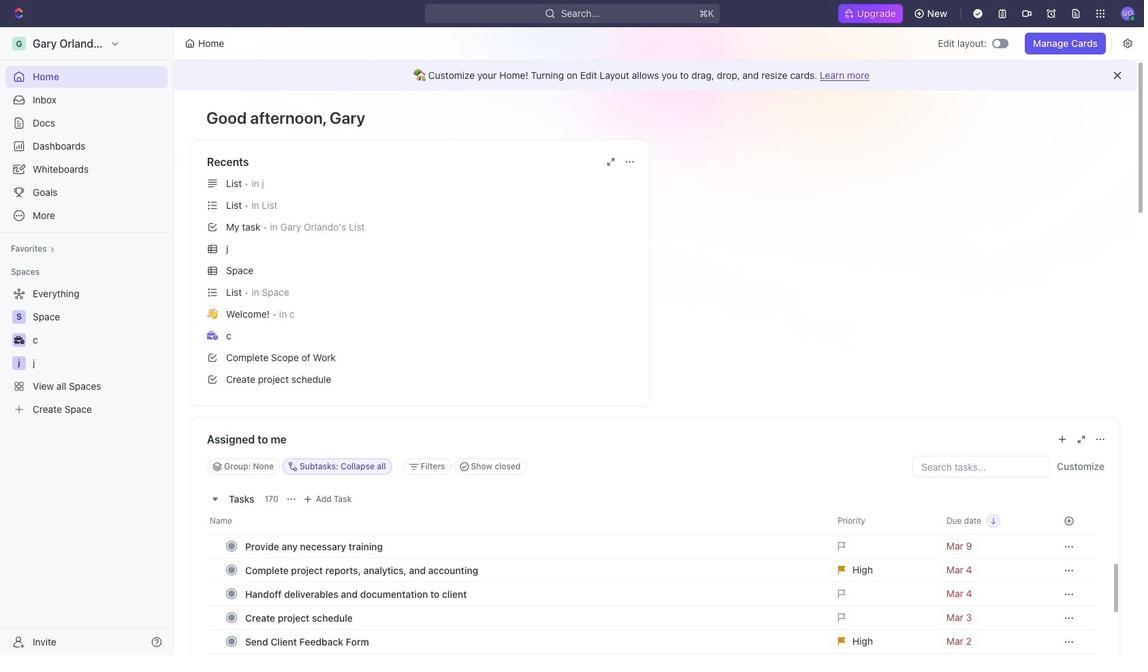 Task type: describe. For each thing, give the bounding box(es) containing it.
space, , element
[[12, 311, 26, 324]]



Task type: locate. For each thing, give the bounding box(es) containing it.
j, , element
[[12, 357, 26, 371]]

business time image
[[207, 332, 218, 340]]

gary orlando's workspace, , element
[[12, 37, 26, 50]]

alert
[[174, 61, 1137, 91]]

sidebar navigation
[[0, 27, 176, 656]]

tree inside sidebar navigation
[[5, 283, 168, 421]]

Search tasks... text field
[[913, 457, 1050, 477]]

tree
[[5, 283, 168, 421]]

business time image
[[14, 336, 24, 345]]



Task type: vqa. For each thing, say whether or not it's contained in the screenshot.
Inbox Link
no



